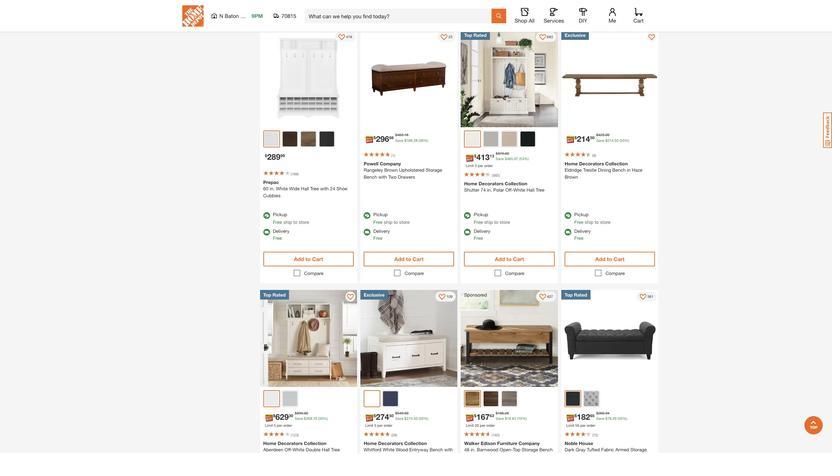 Task type: locate. For each thing, give the bounding box(es) containing it.
1 vertical spatial display image
[[640, 294, 647, 301]]

collection down '87'
[[505, 181, 527, 186]]

per inside $ 549 . 00 save $ 274 . 50 ( 50 %) limit 5 per order
[[377, 423, 383, 428]]

2 add to cart button from the left
[[364, 252, 454, 266]]

3 store from the left
[[500, 219, 510, 225]]

3 delivery free from the left
[[474, 228, 490, 241]]

2 horizontal spatial storage
[[631, 447, 647, 452]]

1 vertical spatial white image
[[365, 392, 379, 406]]

4 add to cart from the left
[[595, 256, 625, 262]]

exclusive for eldridge trestle dining bench in haze brown
[[565, 32, 586, 38]]

brown down eldridge at the top
[[565, 174, 578, 180]]

2 horizontal spatial hall
[[527, 187, 535, 193]]

4 delivery free from the left
[[574, 228, 591, 241]]

decorators down the ( 360 )
[[479, 181, 504, 186]]

available for pickup image for (
[[263, 212, 270, 219]]

with left 48
[[444, 447, 453, 452]]

20
[[475, 423, 479, 428]]

) up wide
[[298, 172, 299, 176]]

delivery free for available shipping image associated with (
[[474, 228, 490, 241]]

16
[[405, 133, 409, 137]]

eldridge
[[565, 167, 582, 173]]

pickup free ship to store for available shipping icon
[[273, 212, 309, 225]]

%) right '87'
[[524, 157, 529, 161]]

4 pickup from the left
[[574, 212, 589, 217]]

2 horizontal spatial top rated
[[565, 292, 587, 298]]

360
[[493, 173, 499, 177]]

00 right 429
[[606, 133, 610, 137]]

collection up dining
[[605, 161, 628, 167]]

0 horizontal spatial off-
[[285, 447, 293, 452]]

in.
[[270, 186, 275, 191], [487, 187, 492, 193], [471, 447, 476, 452]]

214 right $ 214 50
[[608, 138, 614, 143]]

free for 1st available shipping image
[[373, 235, 383, 241]]

0 vertical spatial exclusive
[[565, 32, 586, 38]]

rated
[[474, 32, 487, 38], [273, 292, 286, 298], [574, 292, 587, 298]]

0 horizontal spatial exclusive
[[364, 292, 385, 298]]

delivery for available shipping image corresponding to eldridge trestle dining bench in haze brown
[[574, 228, 591, 234]]

home up whitford
[[364, 441, 377, 446]]

limit inside $ 260 . 94 save $ 78 . 29 ( 30 %) limit 50 per order
[[566, 423, 574, 428]]

(
[[419, 138, 420, 143], [620, 138, 621, 143], [391, 153, 392, 158], [592, 153, 593, 158], [519, 157, 520, 161], [291, 172, 292, 176], [492, 173, 493, 177], [318, 416, 319, 421], [419, 416, 420, 421], [517, 416, 518, 421], [618, 416, 619, 421], [291, 433, 292, 437], [391, 433, 392, 437], [492, 433, 493, 437], [592, 433, 593, 437]]

ship
[[283, 219, 292, 225], [384, 219, 393, 225], [484, 219, 493, 225], [585, 219, 594, 225]]

collection for 413
[[505, 181, 527, 186]]

5 down $ 274 50
[[374, 423, 376, 428]]

4 add from the left
[[595, 256, 606, 262]]

1 ship from the left
[[283, 219, 292, 225]]

) up noble house dark gray tufted fabric armed storage
[[597, 433, 598, 437]]

drawers
[[398, 174, 415, 180]]

save down 260
[[596, 416, 604, 421]]

1 vertical spatial 28
[[392, 433, 396, 437]]

display image for 109
[[439, 294, 446, 301]]

$ 296 88
[[374, 134, 394, 144]]

4 pickup free ship to store from the left
[[574, 212, 611, 225]]

30 inside $ 899 . 00 save $ 269 . 70 ( 30 %) limit 5 per order
[[319, 416, 323, 421]]

hall inside home decorators collection aberdeen off-white double hall tree
[[322, 447, 330, 452]]

1 horizontal spatial display image
[[640, 294, 647, 301]]

) up the furniture
[[499, 433, 500, 437]]

hall right polar
[[527, 187, 535, 193]]

0 horizontal spatial available for pickup image
[[263, 212, 270, 219]]

with inside home decorators collection whitford white wood entryway bench with
[[444, 447, 453, 452]]

tree inside "prepac 60 in. white wide hall tree with 24 shoe cubbies"
[[310, 186, 319, 191]]

cart for add to cart button associated with available shipping icon
[[312, 256, 323, 262]]

1 horizontal spatial 5
[[374, 423, 376, 428]]

1 delivery from the left
[[273, 228, 289, 234]]

save inside $ 429 . 00 save $ 214 . 50 ( 50 %)
[[596, 138, 604, 143]]

collection
[[605, 161, 628, 167], [505, 181, 527, 186], [304, 441, 326, 446], [404, 441, 427, 446]]

order
[[484, 164, 493, 168], [283, 423, 292, 428], [384, 423, 392, 428], [486, 423, 495, 428], [587, 423, 595, 428]]

decorators for 629
[[278, 441, 303, 446]]

with for tree
[[320, 186, 329, 191]]

0 vertical spatial display image
[[441, 34, 448, 41]]

1 horizontal spatial available shipping image
[[464, 229, 471, 236]]

store for available for pickup image corresponding to (
[[299, 219, 309, 225]]

) for 289
[[298, 172, 299, 176]]

2 available for pickup image from the left
[[364, 212, 370, 219]]

per inside $ 879 . 00 save $ 465 . 87 ( 53 %) limit 5 per order
[[478, 164, 483, 168]]

463
[[397, 133, 404, 137]]

%) inside $ 899 . 00 save $ 269 . 70 ( 30 %) limit 5 per order
[[323, 416, 328, 421]]

00 inside $ 899 . 00 save $ 269 . 70 ( 30 %) limit 5 per order
[[304, 411, 308, 415]]

274 left "549" at the bottom of page
[[376, 412, 389, 422]]

decorators down ( 28 )
[[378, 441, 403, 446]]

0 horizontal spatial with
[[320, 186, 329, 191]]

63
[[490, 413, 494, 418], [512, 416, 516, 421]]

top for 413
[[464, 32, 472, 38]]

per inside $ 899 . 00 save $ 269 . 70 ( 30 %) limit 5 per order
[[277, 423, 282, 428]]

powell company rangeley brown upholstered storage bench with two drawers
[[364, 161, 442, 180]]

off white image
[[466, 132, 480, 146]]

1 delivery free from the left
[[273, 228, 289, 241]]

display image inside 683 dropdown button
[[539, 34, 546, 41]]

1 horizontal spatial available for pickup image
[[364, 212, 370, 219]]

rated for 182
[[574, 292, 587, 298]]

00 right "549" at the bottom of page
[[405, 411, 409, 415]]

5 inside $ 879 . 00 save $ 465 . 87 ( 53 %) limit 5 per order
[[475, 164, 477, 168]]

274 right $ 274 50
[[407, 416, 413, 421]]

00 inside $ 549 . 00 save $ 274 . 50 ( 50 %) limit 5 per order
[[405, 411, 409, 415]]

cart for add to cart button associated with available shipping image associated with (
[[513, 256, 524, 262]]

%) inside $ 879 . 00 save $ 465 . 87 ( 53 %) limit 5 per order
[[524, 157, 529, 161]]

2 horizontal spatial in.
[[487, 187, 492, 193]]

order inside $ 899 . 00 save $ 269 . 70 ( 30 %) limit 5 per order
[[283, 423, 292, 428]]

worn black image
[[521, 132, 535, 147]]

0 vertical spatial 28
[[414, 138, 418, 143]]

%) right 166
[[424, 138, 428, 143]]

188
[[292, 172, 298, 176]]

407 button
[[536, 292, 556, 302]]

order down $ 274 50
[[384, 423, 392, 428]]

3 add from the left
[[495, 256, 505, 262]]

weathered oak image
[[502, 132, 517, 147]]

1 vertical spatial company
[[519, 441, 540, 446]]

top
[[464, 32, 472, 38], [263, 292, 271, 298], [565, 292, 573, 298], [513, 447, 521, 452]]

0 horizontal spatial white image
[[265, 132, 279, 146]]

per right '20'
[[480, 423, 485, 428]]

off-
[[505, 187, 513, 193], [285, 447, 293, 452]]

214 left 429
[[577, 134, 590, 144]]

30 inside $ 260 . 94 save $ 78 . 29 ( 30 %) limit 50 per order
[[619, 416, 623, 421]]

white image up 289
[[265, 132, 279, 146]]

2 add to cart from the left
[[394, 256, 424, 262]]

pickup free ship to store
[[273, 212, 309, 225], [373, 212, 410, 225], [474, 212, 510, 225], [574, 212, 611, 225]]

296
[[376, 134, 389, 144]]

limit up noble
[[566, 423, 574, 428]]

order for 629
[[283, 423, 292, 428]]

add to cart for 1st available shipping image
[[394, 256, 424, 262]]

1 vertical spatial exclusive
[[364, 292, 385, 298]]

delivery free for available shipping icon
[[273, 228, 289, 241]]

home
[[565, 161, 578, 167], [464, 181, 477, 186], [263, 441, 276, 446], [364, 441, 377, 446]]

( inside $ 429 . 00 save $ 214 . 50 ( 50 %)
[[620, 138, 621, 143]]

save down 429
[[596, 138, 604, 143]]

5 down 629
[[274, 423, 276, 428]]

4 delivery from the left
[[574, 228, 591, 234]]

1 horizontal spatial 30
[[319, 416, 323, 421]]

429
[[598, 133, 604, 137]]

decorators inside home decorators collection aberdeen off-white double hall tree
[[278, 441, 303, 446]]

0 horizontal spatial 28
[[392, 433, 396, 437]]

$ 274 50
[[374, 412, 394, 422]]

home inside home decorators collection eldridge trestle dining bench in haze brown
[[565, 161, 578, 167]]

%) inside $ 463 . 16 save $ 166 . 28 ( 36 %)
[[424, 138, 428, 143]]

rated for 629
[[273, 292, 286, 298]]

add to cart button for available shipping icon
[[263, 252, 354, 266]]

0 horizontal spatial storage
[[426, 167, 442, 173]]

30 inside $ 629 30
[[289, 413, 293, 418]]

in
[[627, 167, 631, 173]]

%) inside $ 260 . 94 save $ 78 . 29 ( 30 %) limit 50 per order
[[623, 416, 627, 421]]

in. right 48
[[471, 447, 476, 452]]

94
[[606, 411, 610, 415]]

pickup for available for pickup image corresponding to (
[[273, 212, 287, 217]]

top inside walker edison furniture company 48 in. barnwood open-top storage bench
[[513, 447, 521, 452]]

%) right 70 at the bottom
[[323, 416, 328, 421]]

add for 1st available shipping image's add to cart button
[[394, 256, 405, 262]]

00
[[606, 133, 610, 137], [505, 151, 509, 155], [304, 411, 308, 415], [405, 411, 409, 415]]

save down 899
[[295, 416, 303, 421]]

0 horizontal spatial in.
[[270, 186, 275, 191]]

00 right 879
[[505, 151, 509, 155]]

storage inside noble house dark gray tufted fabric armed storage
[[631, 447, 647, 452]]

bench left dark
[[539, 447, 553, 452]]

order inside $ 879 . 00 save $ 465 . 87 ( 53 %) limit 5 per order
[[484, 164, 493, 168]]

63 right 18 at bottom right
[[512, 416, 516, 421]]

50
[[590, 135, 595, 140], [615, 138, 619, 143], [621, 138, 625, 143], [389, 413, 394, 418], [414, 416, 418, 421], [420, 416, 424, 421], [575, 423, 579, 428]]

display image left the 23
[[441, 34, 448, 41]]

save for 629
[[295, 416, 303, 421]]

to
[[293, 219, 297, 225], [394, 219, 398, 225], [494, 219, 498, 225], [595, 219, 599, 225], [306, 256, 311, 262], [406, 256, 411, 262], [507, 256, 512, 262], [607, 256, 612, 262]]

limit inside $ 899 . 00 save $ 269 . 70 ( 30 %) limit 5 per order
[[265, 423, 273, 428]]

company
[[380, 161, 401, 167], [519, 441, 540, 446]]

00 right 899
[[304, 411, 308, 415]]

%) right 18 at bottom right
[[522, 416, 527, 421]]

28 left the 36
[[414, 138, 418, 143]]

in. inside walker edison furniture company 48 in. barnwood open-top storage bench
[[471, 447, 476, 452]]

brown inside powell company rangeley brown upholstered storage bench with two drawers
[[384, 167, 398, 173]]

limit inside $ 186 . 26 save $ 18 . 63 ( 10 %) limit 20 per order
[[466, 423, 474, 428]]

30 left 899
[[289, 413, 293, 418]]

1 horizontal spatial exclusive
[[565, 32, 586, 38]]

limit inside $ 879 . 00 save $ 465 . 87 ( 53 %) limit 5 per order
[[466, 164, 474, 168]]

limit up whitford
[[365, 423, 373, 428]]

home up eldridge at the top
[[565, 161, 578, 167]]

1 add to cart button from the left
[[263, 252, 354, 266]]

$ inside $ 629 30
[[273, 413, 275, 418]]

1 pickup from the left
[[273, 212, 287, 217]]

30 right 70 at the bottom
[[319, 416, 323, 421]]

top for 182
[[565, 292, 573, 298]]

collection up entryway
[[404, 441, 427, 446]]

home up shutter
[[464, 181, 477, 186]]

drifted gray image
[[301, 132, 316, 147]]

hall inside "prepac 60 in. white wide hall tree with 24 shoe cubbies"
[[301, 186, 309, 191]]

brown inside home decorators collection eldridge trestle dining bench in haze brown
[[565, 174, 578, 180]]

00 inside $ 879 . 00 save $ 465 . 87 ( 53 %) limit 5 per order
[[505, 151, 509, 155]]

the home depot logo image
[[182, 5, 203, 27]]

me
[[609, 17, 616, 24]]

save inside $ 879 . 00 save $ 465 . 87 ( 53 %) limit 5 per order
[[496, 157, 504, 161]]

1 horizontal spatial top rated
[[464, 32, 487, 38]]

109
[[447, 294, 453, 299]]

decorators up the trestle
[[579, 161, 604, 167]]

available shipping image
[[263, 229, 270, 236]]

5 for 629
[[274, 423, 276, 428]]

me button
[[602, 8, 623, 24]]

1 available for pickup image from the left
[[263, 212, 270, 219]]

rouge
[[240, 13, 256, 19]]

per down $ 274 50
[[377, 423, 383, 428]]

0 horizontal spatial 5
[[274, 423, 276, 428]]

display image inside 109 dropdown button
[[439, 294, 446, 301]]

0 vertical spatial company
[[380, 161, 401, 167]]

save inside $ 549 . 00 save $ 274 . 50 ( 50 %) limit 5 per order
[[395, 416, 403, 421]]

collection inside home decorators collection shutter 74 in. polar off-white hall tree
[[505, 181, 527, 186]]

hall
[[301, 186, 309, 191], [527, 187, 535, 193], [322, 447, 330, 452]]

white left "double"
[[293, 447, 305, 452]]

63 inside $ 167 63
[[490, 413, 494, 418]]

2 pickup free ship to store from the left
[[373, 212, 410, 225]]

home decorators collection whitford white wood entryway bench with
[[364, 441, 453, 453]]

5 down 413
[[475, 164, 477, 168]]

n baton rouge
[[219, 13, 256, 19]]

1 horizontal spatial with
[[378, 174, 387, 180]]

decorators inside home decorators collection whitford white wood entryway bench with
[[378, 441, 403, 446]]

white right polar
[[513, 187, 525, 193]]

( inside $ 899 . 00 save $ 269 . 70 ( 30 %) limit 5 per order
[[318, 416, 319, 421]]

company down ( 1 )
[[380, 161, 401, 167]]

with inside "prepac 60 in. white wide hall tree with 24 shoe cubbies"
[[320, 186, 329, 191]]

storage
[[426, 167, 442, 173], [522, 447, 538, 452], [631, 447, 647, 452]]

available for pickup image
[[263, 212, 270, 219], [364, 212, 370, 219], [464, 212, 471, 219]]

white inside home decorators collection aberdeen off-white double hall tree
[[293, 447, 305, 452]]

free
[[273, 219, 282, 225], [373, 219, 383, 225], [474, 219, 483, 225], [574, 219, 584, 225], [273, 235, 282, 241], [373, 235, 383, 241], [474, 235, 483, 241], [574, 235, 584, 241]]

1 horizontal spatial in.
[[471, 447, 476, 452]]

0 vertical spatial white image
[[265, 132, 279, 146]]

home up aberdeen
[[263, 441, 276, 446]]

1 horizontal spatial brown
[[565, 174, 578, 180]]

%) inside $ 186 . 26 save $ 18 . 63 ( 10 %) limit 20 per order
[[522, 416, 527, 421]]

0 horizontal spatial display image
[[441, 34, 448, 41]]

bench left in
[[612, 167, 626, 173]]

1 horizontal spatial company
[[519, 441, 540, 446]]

per for 413
[[478, 164, 483, 168]]

) up home decorators collection shutter 74 in. polar off-white hall tree
[[499, 173, 500, 177]]

%) up in
[[625, 138, 629, 143]]

1 horizontal spatial white image
[[365, 392, 379, 406]]

1 available shipping image from the left
[[364, 229, 370, 236]]

1 horizontal spatial hall
[[322, 447, 330, 452]]

) up home decorators collection aberdeen off-white double hall tree
[[298, 433, 299, 437]]

3 pickup free ship to store from the left
[[474, 212, 510, 225]]

save
[[395, 138, 403, 143], [596, 138, 604, 143], [496, 157, 504, 161], [295, 416, 303, 421], [395, 416, 403, 421], [496, 416, 504, 421], [596, 416, 604, 421]]

$ 879 . 00 save $ 465 . 87 ( 53 %) limit 5 per order
[[466, 151, 529, 168]]

ship for available for pickup image related to rangeley brown upholstered storage bench with two drawers
[[384, 219, 393, 225]]

storage right open-
[[522, 447, 538, 452]]

$
[[395, 133, 397, 137], [596, 133, 598, 137], [374, 135, 376, 140], [575, 135, 577, 140], [405, 138, 407, 143], [605, 138, 608, 143], [496, 151, 498, 155], [265, 153, 267, 158], [474, 154, 476, 159], [505, 157, 507, 161], [295, 411, 297, 415], [395, 411, 397, 415], [496, 411, 498, 415], [596, 411, 598, 415], [273, 413, 275, 418], [374, 413, 376, 418], [474, 413, 476, 418], [575, 413, 577, 418], [304, 416, 306, 421], [405, 416, 407, 421], [505, 416, 507, 421], [605, 416, 608, 421]]

available shipping image
[[364, 229, 370, 236], [464, 229, 471, 236], [565, 229, 571, 236]]

30
[[289, 413, 293, 418], [319, 416, 323, 421], [619, 416, 623, 421]]

0 horizontal spatial available shipping image
[[364, 229, 370, 236]]

with left 24 in the left of the page
[[320, 186, 329, 191]]

2 horizontal spatial tree
[[536, 187, 545, 193]]

hall right wide
[[301, 186, 309, 191]]

) up wood
[[396, 433, 397, 437]]

steel blue image
[[383, 392, 398, 406]]

limit up aberdeen
[[265, 423, 273, 428]]

tree inside home decorators collection aberdeen off-white double hall tree
[[331, 447, 340, 452]]

limit left '20'
[[466, 423, 474, 428]]

629
[[275, 412, 289, 422]]

1 add from the left
[[294, 256, 304, 262]]

00 inside $ 429 . 00 save $ 214 . 50 ( 50 %)
[[606, 133, 610, 137]]

2 store from the left
[[399, 219, 410, 225]]

order down $ 167 63
[[486, 423, 495, 428]]

in. right 60
[[270, 186, 275, 191]]

house
[[579, 441, 593, 446]]

1 add to cart from the left
[[294, 256, 323, 262]]

entryway
[[409, 447, 428, 452]]

$ 463 . 16 save $ 166 . 28 ( 36 %)
[[395, 133, 428, 143]]

home for 413
[[464, 181, 477, 186]]

save down "549" at the bottom of page
[[395, 416, 403, 421]]

3 delivery from the left
[[474, 228, 490, 234]]

per down 629
[[277, 423, 282, 428]]

white up cubbies
[[276, 186, 288, 191]]

bench
[[612, 167, 626, 173], [364, 174, 377, 180], [430, 447, 443, 452], [539, 447, 553, 452]]

1 horizontal spatial 28
[[414, 138, 418, 143]]

2 horizontal spatial available shipping image
[[565, 229, 571, 236]]

186
[[498, 411, 504, 415]]

services button
[[543, 8, 565, 24]]

top rated for 629
[[263, 292, 286, 298]]

1 pickup free ship to store from the left
[[273, 212, 309, 225]]

0 horizontal spatial top rated
[[263, 292, 286, 298]]

2 horizontal spatial 5
[[475, 164, 477, 168]]

23 button
[[438, 32, 456, 42]]

display image
[[338, 34, 345, 41], [539, 34, 546, 41], [649, 34, 655, 41], [347, 294, 354, 301], [439, 294, 446, 301], [539, 294, 546, 301]]

9pm
[[252, 13, 263, 19]]

with left two
[[378, 174, 387, 180]]

2 delivery from the left
[[373, 228, 390, 234]]

per for 182
[[580, 423, 586, 428]]

exclusive for (
[[364, 292, 385, 298]]

display image left 361 on the right bottom of the page
[[640, 294, 647, 301]]

in. for 413
[[487, 187, 492, 193]]

24
[[330, 186, 335, 191]]

274 inside $ 549 . 00 save $ 274 . 50 ( 50 %) limit 5 per order
[[407, 416, 413, 421]]

5 inside $ 899 . 00 save $ 269 . 70 ( 30 %) limit 5 per order
[[274, 423, 276, 428]]

( inside $ 463 . 16 save $ 166 . 28 ( 36 %)
[[419, 138, 420, 143]]

per for 629
[[277, 423, 282, 428]]

all
[[529, 17, 535, 24]]

0 horizontal spatial 63
[[490, 413, 494, 418]]

off- right polar
[[505, 187, 513, 193]]

( 360 )
[[492, 173, 500, 177]]

bench right entryway
[[430, 447, 443, 452]]

save for 413
[[496, 157, 504, 161]]

in. inside "prepac 60 in. white wide hall tree with 24 shoe cubbies"
[[270, 186, 275, 191]]

3 add to cart from the left
[[495, 256, 524, 262]]

storage inside powell company rangeley brown upholstered storage bench with two drawers
[[426, 167, 442, 173]]

collection inside home decorators collection whitford white wood entryway bench with
[[404, 441, 427, 446]]

add to cart
[[294, 256, 323, 262], [394, 256, 424, 262], [495, 256, 524, 262], [595, 256, 625, 262]]

4 store from the left
[[600, 219, 611, 225]]

order down '$ 413 13'
[[484, 164, 493, 168]]

white image left steel blue 'image'
[[365, 392, 379, 406]]

brown up two
[[384, 167, 398, 173]]

1 horizontal spatial storage
[[522, 447, 538, 452]]

collection up "double"
[[304, 441, 326, 446]]

1 horizontal spatial 274
[[407, 416, 413, 421]]

0 vertical spatial brown
[[384, 167, 398, 173]]

dove gray image
[[283, 392, 298, 406]]

%) up entryway
[[424, 416, 428, 421]]

1 horizontal spatial 63
[[512, 416, 516, 421]]

123
[[292, 433, 298, 437]]

2 horizontal spatial 30
[[619, 416, 623, 421]]

5
[[475, 164, 477, 168], [274, 423, 276, 428], [374, 423, 376, 428]]

30 right '29'
[[619, 416, 623, 421]]

0 horizontal spatial 30
[[289, 413, 293, 418]]

2 horizontal spatial rated
[[574, 292, 587, 298]]

per down 182
[[580, 423, 586, 428]]

0 horizontal spatial company
[[380, 161, 401, 167]]

4 add to cart button from the left
[[565, 252, 655, 266]]

limit inside $ 549 . 00 save $ 274 . 50 ( 50 %) limit 5 per order
[[365, 423, 373, 428]]

order for 413
[[484, 164, 493, 168]]

2 delivery free from the left
[[373, 228, 390, 241]]

1 horizontal spatial rated
[[474, 32, 487, 38]]

free for available for pickup image corresponding to (
[[273, 219, 282, 225]]

pickup free ship to store for available shipping image corresponding to eldridge trestle dining bench in haze brown
[[574, 212, 611, 225]]

aberdeen off-white double hall tree image
[[260, 290, 357, 387]]

storage right armed
[[631, 447, 647, 452]]

add for add to cart button for available shipping image corresponding to eldridge trestle dining bench in haze brown
[[595, 256, 606, 262]]

display image inside the 23 dropdown button
[[441, 34, 448, 41]]

413
[[476, 153, 490, 162]]

in. inside home decorators collection shutter 74 in. polar off-white hall tree
[[487, 187, 492, 193]]

$ 214 50
[[575, 134, 595, 144]]

48 in. barnwood open-top storage bench with shoe shelf image
[[461, 290, 558, 387]]

top for 629
[[263, 292, 271, 298]]

off- inside home decorators collection aberdeen off-white double hall tree
[[285, 447, 293, 452]]

pickup for available for pickup image related to rangeley brown upholstered storage bench with two drawers
[[373, 212, 388, 217]]

aberdeen
[[263, 447, 283, 452]]

home inside home decorators collection whitford white wood entryway bench with
[[364, 441, 377, 446]]

order inside $ 186 . 26 save $ 18 . 63 ( 10 %) limit 20 per order
[[486, 423, 495, 428]]

30 for 629
[[319, 416, 323, 421]]

display image inside 407 dropdown button
[[539, 294, 546, 301]]

hall right "double"
[[322, 447, 330, 452]]

add for add to cart button associated with available shipping image associated with (
[[495, 256, 505, 262]]

tree inside home decorators collection shutter 74 in. polar off-white hall tree
[[536, 187, 545, 193]]

home decorators collection aberdeen off-white double hall tree
[[263, 441, 340, 452]]

company right the furniture
[[519, 441, 540, 446]]

) up the trestle
[[595, 153, 596, 158]]

$ 629 30
[[273, 412, 293, 422]]

collection inside home decorators collection aberdeen off-white double hall tree
[[304, 441, 326, 446]]

collection inside home decorators collection eldridge trestle dining bench in haze brown
[[605, 161, 628, 167]]

1 horizontal spatial 214
[[608, 138, 614, 143]]

%) inside $ 549 . 00 save $ 274 . 50 ( 50 %) limit 5 per order
[[424, 416, 428, 421]]

upholstered
[[399, 167, 425, 173]]

00 for 413
[[505, 151, 509, 155]]

549
[[397, 411, 404, 415]]

2 add from the left
[[394, 256, 405, 262]]

10
[[518, 416, 522, 421]]

2 horizontal spatial available for pickup image
[[464, 212, 471, 219]]

0 horizontal spatial rated
[[273, 292, 286, 298]]

1 store from the left
[[299, 219, 309, 225]]

order inside $ 549 . 00 save $ 274 . 50 ( 50 %) limit 5 per order
[[384, 423, 392, 428]]

$ 186 . 26 save $ 18 . 63 ( 10 %) limit 20 per order
[[466, 411, 527, 428]]

delivery free for available shipping image corresponding to eldridge trestle dining bench in haze brown
[[574, 228, 591, 241]]

save inside $ 260 . 94 save $ 78 . 29 ( 30 %) limit 50 per order
[[596, 416, 604, 421]]

63 left 186
[[490, 413, 494, 418]]

rangeley brown upholstered storage bench with two drawers image
[[360, 30, 458, 127]]

off- right aberdeen
[[285, 447, 293, 452]]

off white image
[[265, 392, 279, 406]]

per down 413
[[478, 164, 483, 168]]

1 horizontal spatial tree
[[331, 447, 340, 452]]

save for 182
[[596, 416, 604, 421]]

display image
[[441, 34, 448, 41], [640, 294, 647, 301]]

save down 879
[[496, 157, 504, 161]]

3 available shipping image from the left
[[565, 229, 571, 236]]

899
[[297, 411, 303, 415]]

3 ship from the left
[[484, 219, 493, 225]]

3 pickup from the left
[[474, 212, 488, 217]]

00 for 629
[[304, 411, 308, 415]]

2 available shipping image from the left
[[464, 229, 471, 236]]

$ 260 . 94 save $ 78 . 29 ( 30 %) limit 50 per order
[[566, 411, 627, 428]]

display image for 407
[[539, 294, 546, 301]]

%) right '29'
[[623, 416, 627, 421]]

2 horizontal spatial with
[[444, 447, 453, 452]]

)
[[394, 153, 395, 158], [595, 153, 596, 158], [298, 172, 299, 176], [499, 173, 500, 177], [298, 433, 299, 437], [396, 433, 397, 437], [499, 433, 500, 437], [597, 433, 598, 437]]

bench down rangeley
[[364, 174, 377, 180]]

per
[[478, 164, 483, 168], [277, 423, 282, 428], [377, 423, 383, 428], [480, 423, 485, 428], [580, 423, 586, 428]]

per inside $ 260 . 94 save $ 78 . 29 ( 30 %) limit 50 per order
[[580, 423, 586, 428]]

save inside $ 186 . 26 save $ 18 . 63 ( 10 %) limit 20 per order
[[496, 416, 504, 421]]

0 horizontal spatial hall
[[301, 186, 309, 191]]

0 vertical spatial with
[[378, 174, 387, 180]]

storage right upholstered
[[426, 167, 442, 173]]

order down $ 629 30
[[283, 423, 292, 428]]

white left wood
[[383, 447, 395, 452]]

in. right 74
[[487, 187, 492, 193]]

274
[[376, 412, 389, 422], [407, 416, 413, 421]]

save inside $ 899 . 00 save $ 269 . 70 ( 30 %) limit 5 per order
[[295, 416, 303, 421]]

$ inside "$ 296 88"
[[374, 135, 376, 140]]

display image inside 361 dropdown button
[[640, 294, 647, 301]]

$ inside $ 274 50
[[374, 413, 376, 418]]

3 add to cart button from the left
[[464, 252, 555, 266]]

limit up shutter
[[466, 164, 474, 168]]

0 horizontal spatial brown
[[384, 167, 398, 173]]

decorators down ( 123 )
[[278, 441, 303, 446]]

28 down $ 549 . 00 save $ 274 . 50 ( 50 %) limit 5 per order
[[392, 433, 396, 437]]

What can we help you find today? search field
[[309, 9, 491, 23]]

0 horizontal spatial tree
[[310, 186, 319, 191]]

limit
[[466, 164, 474, 168], [265, 423, 273, 428], [365, 423, 373, 428], [466, 423, 474, 428], [566, 423, 574, 428]]

cart for 1st available shipping image's add to cart button
[[413, 256, 424, 262]]

2 pickup from the left
[[373, 212, 388, 217]]

furniture
[[497, 441, 517, 446]]

white image
[[265, 132, 279, 146], [365, 392, 379, 406]]

1 vertical spatial with
[[320, 186, 329, 191]]

2 ship from the left
[[384, 219, 393, 225]]

2 vertical spatial with
[[444, 447, 453, 452]]

1 horizontal spatial off-
[[505, 187, 513, 193]]

decorators
[[579, 161, 604, 167], [479, 181, 504, 186], [278, 441, 303, 446], [378, 441, 403, 446]]

$ inside $ 214 50
[[575, 135, 577, 140]]

per for 274
[[377, 423, 383, 428]]

1 vertical spatial brown
[[565, 174, 578, 180]]

4 ship from the left
[[585, 219, 594, 225]]

compare
[[304, 11, 323, 16], [505, 11, 524, 16], [606, 11, 625, 16], [304, 270, 323, 276], [405, 270, 424, 276], [505, 270, 524, 276], [606, 270, 625, 276]]

63 inside $ 186 . 26 save $ 18 . 63 ( 10 %) limit 20 per order
[[512, 416, 516, 421]]

free for available shipping icon
[[273, 235, 282, 241]]

save down 463
[[395, 138, 403, 143]]

save for 274
[[395, 416, 403, 421]]

save down 186
[[496, 416, 504, 421]]

home inside home decorators collection shutter 74 in. polar off-white hall tree
[[464, 181, 477, 186]]

0 vertical spatial off-
[[505, 187, 513, 193]]

order inside $ 260 . 94 save $ 78 . 29 ( 30 %) limit 50 per order
[[587, 423, 595, 428]]

order down 65
[[587, 423, 595, 428]]

1 vertical spatial off-
[[285, 447, 293, 452]]

%) for 413
[[524, 157, 529, 161]]



Task type: vqa. For each thing, say whether or not it's contained in the screenshot.
11 to the top
no



Task type: describe. For each thing, give the bounding box(es) containing it.
walker
[[464, 441, 480, 446]]

18
[[507, 416, 511, 421]]

wide
[[289, 186, 300, 191]]

$ 429 . 00 save $ 214 . 50 ( 50 %)
[[596, 133, 629, 143]]

diy
[[579, 17, 587, 24]]

espresso image
[[283, 132, 298, 147]]

( 123 )
[[291, 433, 299, 437]]

160
[[493, 433, 499, 437]]

available for pickup image for rangeley brown upholstered storage bench with two drawers
[[364, 212, 370, 219]]

available for pickup image
[[565, 212, 571, 219]]

bench inside home decorators collection eldridge trestle dining bench in haze brown
[[612, 167, 626, 173]]

50 inside $ 260 . 94 save $ 78 . 29 ( 30 %) limit 50 per order
[[575, 423, 579, 428]]

services
[[544, 17, 564, 24]]

eldridge trestle dining bench in haze brown image
[[561, 30, 659, 127]]

5 for 413
[[475, 164, 477, 168]]

delivery for available shipping icon
[[273, 228, 289, 234]]

99
[[280, 153, 285, 158]]

in. for 167
[[471, 447, 476, 452]]

465
[[507, 157, 513, 161]]

361 button
[[637, 292, 657, 302]]

add to cart button for 1st available shipping image
[[364, 252, 454, 266]]

limit for 413
[[466, 164, 474, 168]]

home decorators collection shutter 74 in. polar off-white hall tree
[[464, 181, 545, 193]]

$ 167 63
[[474, 412, 494, 422]]

109 button
[[436, 292, 456, 302]]

order for 167
[[486, 423, 495, 428]]

grey wash image
[[502, 392, 517, 406]]

) up powell company rangeley brown upholstered storage bench with two drawers
[[394, 153, 395, 158]]

free for available shipping image associated with (
[[474, 235, 483, 241]]

gray image
[[484, 132, 498, 147]]

noble
[[565, 441, 578, 446]]

cart for add to cart button for available shipping image corresponding to eldridge trestle dining bench in haze brown
[[614, 256, 625, 262]]

26
[[505, 411, 509, 415]]

powell
[[364, 161, 379, 167]]

home decorators collection eldridge trestle dining bench in haze brown
[[565, 161, 643, 180]]

decorators for 413
[[479, 181, 504, 186]]

70
[[313, 416, 317, 421]]

$ inside $ 167 63
[[474, 413, 476, 418]]

%) for 629
[[323, 416, 328, 421]]

418 button
[[335, 32, 355, 42]]

limit for 274
[[365, 423, 373, 428]]

30 for 182
[[619, 416, 623, 421]]

available shipping image for eldridge trestle dining bench in haze brown
[[565, 229, 571, 236]]

65
[[590, 413, 595, 418]]

23
[[449, 34, 453, 39]]

cubbies
[[263, 193, 281, 198]]

60 in. white wide hall tree with 24 shoe cubbies image
[[260, 30, 357, 127]]

bench inside powell company rangeley brown upholstered storage bench with two drawers
[[364, 174, 377, 180]]

barnwood image
[[466, 392, 480, 406]]

double
[[306, 447, 321, 452]]

noble house dark gray tufted fabric armed storage
[[565, 441, 647, 453]]

store for third available for pickup image
[[500, 219, 510, 225]]

29
[[613, 416, 617, 421]]

( 188 )
[[291, 172, 299, 176]]

white image for 289
[[265, 132, 279, 146]]

baton
[[225, 13, 239, 19]]

display image for 361
[[640, 294, 647, 301]]

polar
[[493, 187, 504, 193]]

0 horizontal spatial 274
[[376, 412, 389, 422]]

save for 167
[[496, 416, 504, 421]]

white image for 549
[[365, 392, 379, 406]]

white inside "prepac 60 in. white wide hall tree with 24 shoe cubbies"
[[276, 186, 288, 191]]

72
[[593, 433, 597, 437]]

prepac
[[263, 179, 279, 185]]

free for third available for pickup image
[[474, 219, 483, 225]]

armed
[[615, 447, 629, 452]]

shop all button
[[514, 8, 535, 24]]

dining
[[598, 167, 611, 173]]

decorators for 274
[[378, 441, 403, 446]]

50 inside $ 274 50
[[389, 413, 394, 418]]

rangeley
[[364, 167, 383, 173]]

haze
[[632, 167, 643, 173]]

limit for 182
[[566, 423, 574, 428]]

$ inside $ 289 99
[[265, 153, 267, 158]]

order for 182
[[587, 423, 595, 428]]

1
[[392, 153, 394, 158]]

dark gray image
[[566, 392, 580, 406]]

company inside walker edison furniture company 48 in. barnwood open-top storage bench
[[519, 441, 540, 446]]

top rated for 182
[[565, 292, 587, 298]]

cart link
[[631, 8, 646, 24]]

hall inside home decorators collection shutter 74 in. polar off-white hall tree
[[527, 187, 535, 193]]

( 28 )
[[391, 433, 397, 437]]

shop all
[[515, 17, 535, 24]]

order for 274
[[384, 423, 392, 428]]

display image for 23
[[441, 34, 448, 41]]

collection for 274
[[404, 441, 427, 446]]

214 inside $ 429 . 00 save $ 214 . 50 ( 50 %)
[[608, 138, 614, 143]]

ship for available for pickup image corresponding to (
[[283, 219, 292, 225]]

company inside powell company rangeley brown upholstered storage bench with two drawers
[[380, 161, 401, 167]]

( 9 )
[[592, 153, 596, 158]]

add to cart button for available shipping image associated with (
[[464, 252, 555, 266]]

off- inside home decorators collection shutter 74 in. polar off-white hall tree
[[505, 187, 513, 193]]

prepac 60 in. white wide hall tree with 24 shoe cubbies
[[263, 179, 347, 198]]

gray
[[576, 447, 586, 452]]

28 inside $ 463 . 16 save $ 166 . 28 ( 36 %)
[[414, 138, 418, 143]]

add to cart for available shipping icon
[[294, 256, 323, 262]]

$ 289 99
[[265, 152, 285, 161]]

269
[[306, 416, 312, 421]]

87
[[514, 157, 518, 161]]

166
[[407, 138, 413, 143]]

50 inside $ 214 50
[[590, 135, 595, 140]]

home for 629
[[263, 441, 276, 446]]

light gray image
[[584, 392, 599, 406]]

( 160 )
[[492, 433, 500, 437]]

top rated for 413
[[464, 32, 487, 38]]

418
[[346, 34, 352, 39]]

( inside $ 186 . 26 save $ 18 . 63 ( 10 %) limit 20 per order
[[517, 416, 518, 421]]

( inside $ 879 . 00 save $ 465 . 87 ( 53 %) limit 5 per order
[[519, 157, 520, 161]]

cart inside "link"
[[634, 17, 644, 24]]

$ inside '$ 413 13'
[[474, 154, 476, 159]]

trestle
[[583, 167, 597, 173]]

70815 button
[[274, 13, 297, 19]]

open-
[[500, 447, 513, 452]]

60
[[263, 186, 268, 191]]

$ 899 . 00 save $ 269 . 70 ( 30 %) limit 5 per order
[[265, 411, 328, 428]]

diy button
[[573, 8, 594, 24]]

add to cart button for available shipping image corresponding to eldridge trestle dining bench in haze brown
[[565, 252, 655, 266]]

683 button
[[536, 32, 556, 42]]

free for available shipping image corresponding to eldridge trestle dining bench in haze brown
[[574, 235, 584, 241]]

%) for 167
[[522, 416, 527, 421]]

free for available for pickup image related to rangeley brown upholstered storage bench with two drawers
[[373, 219, 383, 225]]

black image
[[320, 132, 334, 147]]

( inside $ 549 . 00 save $ 274 . 50 ( 50 %) limit 5 per order
[[419, 416, 420, 421]]

3 available for pickup image from the left
[[464, 212, 471, 219]]

) for 549
[[396, 433, 397, 437]]

%) inside $ 429 . 00 save $ 214 . 50 ( 50 %)
[[625, 138, 629, 143]]

shoe
[[337, 186, 347, 191]]

( 72 )
[[592, 433, 598, 437]]

collection for 629
[[304, 441, 326, 446]]

feedback link image
[[823, 112, 832, 148]]

dark
[[565, 447, 575, 452]]

$ 549 . 00 save $ 274 . 50 ( 50 %) limit 5 per order
[[365, 411, 428, 428]]

pickup free ship to store for 1st available shipping image
[[373, 212, 410, 225]]

) for 186
[[499, 433, 500, 437]]

display image for 683
[[539, 34, 546, 41]]

home for 274
[[364, 441, 377, 446]]

save inside $ 463 . 16 save $ 166 . 28 ( 36 %)
[[395, 138, 403, 143]]

dark gray tufted fabric armed storage bench image
[[561, 290, 659, 387]]

$ 413 13
[[474, 153, 494, 162]]

683
[[547, 34, 553, 39]]

74
[[481, 187, 486, 193]]

bench inside walker edison furniture company 48 in. barnwood open-top storage bench
[[539, 447, 553, 452]]

78
[[608, 416, 612, 421]]

88
[[389, 135, 394, 140]]

shutter
[[464, 187, 479, 193]]

decorators inside home decorators collection eldridge trestle dining bench in haze brown
[[579, 161, 604, 167]]

add for add to cart button associated with available shipping icon
[[294, 256, 304, 262]]

delivery free for 1st available shipping image
[[373, 228, 390, 241]]

storage inside walker edison furniture company 48 in. barnwood open-top storage bench
[[522, 447, 538, 452]]

%) for 274
[[424, 416, 428, 421]]

5 for 274
[[374, 423, 376, 428]]

ship for available for pickup icon
[[585, 219, 594, 225]]

edison
[[481, 441, 496, 446]]

dark walnut image
[[484, 392, 498, 406]]

%) for 182
[[623, 416, 627, 421]]

limit for 629
[[265, 423, 273, 428]]

( inside $ 260 . 94 save $ 78 . 29 ( 30 %) limit 50 per order
[[618, 416, 619, 421]]

13
[[490, 154, 494, 159]]

store for available for pickup image related to rangeley brown upholstered storage bench with two drawers
[[399, 219, 410, 225]]

display image for 418
[[338, 34, 345, 41]]

delivery for available shipping image associated with (
[[474, 228, 490, 234]]

available shipping image for (
[[464, 229, 471, 236]]

pickup free ship to store for available shipping image associated with (
[[474, 212, 510, 225]]

00 for 274
[[405, 411, 409, 415]]

( 1 )
[[391, 153, 395, 158]]

) for 260
[[597, 433, 598, 437]]

pickup for available for pickup icon
[[574, 212, 589, 217]]

whitford
[[364, 447, 381, 452]]

$ inside $ 182 65
[[575, 413, 577, 418]]

pickup for third available for pickup image
[[474, 212, 488, 217]]

barnwood
[[477, 447, 498, 452]]

shop
[[515, 17, 527, 24]]

add to cart for available shipping image corresponding to eldridge trestle dining bench in haze brown
[[595, 256, 625, 262]]

white inside home decorators collection whitford white wood entryway bench with
[[383, 447, 395, 452]]

per for 167
[[480, 423, 485, 428]]

whitford white wood entryway bench with cushion and concealed storage (38 in. w x 19 in. h) image
[[360, 290, 458, 387]]

407
[[547, 294, 553, 299]]

walker edison furniture company 48 in. barnwood open-top storage bench
[[464, 441, 553, 453]]

0 horizontal spatial 214
[[577, 134, 590, 144]]

) for 879
[[499, 173, 500, 177]]

white inside home decorators collection shutter 74 in. polar off-white hall tree
[[513, 187, 525, 193]]

9
[[593, 153, 595, 158]]

shutter 74 in. polar off-white hall tree image
[[461, 30, 558, 127]]

$ 182 65
[[575, 412, 595, 422]]

53
[[520, 157, 524, 161]]

free for available for pickup icon
[[574, 219, 584, 225]]

n
[[219, 13, 223, 19]]

bench inside home decorators collection whitford white wood entryway bench with
[[430, 447, 443, 452]]

70815
[[282, 13, 296, 19]]

361
[[648, 294, 654, 299]]



